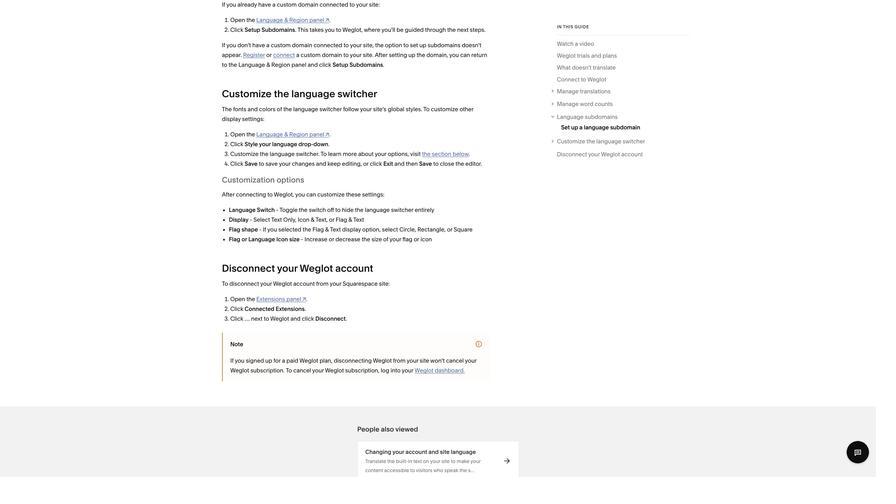 Task type: describe. For each thing, give the bounding box(es) containing it.
register or connect
[[243, 52, 295, 59]]

section
[[432, 151, 452, 158]]

visit
[[410, 151, 421, 158]]

translate
[[366, 459, 386, 465]]

1 vertical spatial site
[[440, 449, 450, 456]]

subdomains inside dropdown button
[[585, 113, 618, 120]]

this
[[298, 26, 309, 33]]

weglot dashboard. link
[[415, 367, 465, 374]]

weglot right paid
[[300, 357, 318, 364]]

a inside if you signed up for a paid weglot plan, disconnecting weglot from your site won't cancel your weglot subscription. to cancel your weglot subscription, log into your
[[282, 357, 285, 364]]

click connected extensions . click … next to weglot and click disconnect .
[[230, 306, 347, 322]]

language & region panel for setup subdomains
[[256, 17, 324, 24]]

text
[[414, 459, 422, 465]]

switch
[[309, 207, 326, 214]]

0 horizontal spatial text
[[271, 216, 282, 223]]

language inside language switch - toggle the switch off to hide the language switcher entirely display - select text only, icon & text, or flag & text flag shape - if you selected the flag & text display option, select circle, rectangle, or square flag or language icon size - increase or decrease the size of your flag or icon
[[365, 207, 390, 214]]

weglot down won't
[[415, 367, 434, 374]]

the up connected
[[247, 296, 255, 303]]

about
[[358, 151, 374, 158]]

a right "already"
[[273, 1, 276, 8]]

site's
[[373, 106, 387, 113]]

weglot down "plan,"
[[325, 367, 344, 374]]

have for already
[[258, 1, 271, 8]]

your down "plan,"
[[312, 367, 324, 374]]

and inside the fonts and colors of the language switcher follow your site's global styles. to customize other display settings:
[[248, 106, 258, 113]]

these
[[346, 191, 361, 198]]

a left video
[[575, 40, 579, 47]]

- left increase
[[301, 236, 303, 243]]

account up extensions panel 'link'
[[293, 280, 315, 287]]

or inside click style your language drop-down . customize the language switcher. to learn more about your options, visit the section below . click save to save your changes and keep editing, or click exit and then save to close the editor.
[[363, 160, 369, 167]]

your right won't
[[465, 357, 477, 364]]

language down "already"
[[256, 17, 283, 24]]

to left the close
[[434, 160, 439, 167]]

connect link
[[273, 52, 295, 59]]

your up click setup subdomains . this takes you to weglot, where you'll be guided through the next steps.
[[356, 1, 368, 8]]

weglot inside "click connected extensions . click … next to weglot and click disconnect ."
[[270, 315, 289, 322]]

language inside dropdown button
[[557, 113, 584, 120]]

disconnect inside "click connected extensions . click … next to weglot and click disconnect ."
[[316, 315, 346, 322]]

set up a language subdomain link
[[561, 123, 641, 135]]

the inside the fonts and colors of the language switcher follow your site's global styles. to customize other display settings:
[[284, 106, 292, 113]]

the right visit
[[422, 151, 431, 158]]

flag
[[403, 236, 413, 243]]

0 vertical spatial customize
[[222, 88, 272, 100]]

and inside "click connected extensions . click … next to weglot and click disconnect ."
[[291, 315, 301, 322]]

disconnecting
[[334, 357, 372, 364]]

only,
[[283, 216, 297, 223]]

switcher inside customize the language switcher 'link'
[[623, 138, 646, 145]]

changes
[[292, 160, 315, 167]]

0 vertical spatial weglot,
[[343, 26, 363, 33]]

to inside language switch - toggle the switch off to hide the language switcher entirely display - select text only, icon & text, or flag & text flag shape - if you selected the flag & text display option, select circle, rectangle, or square flag or language icon size - increase or decrease the size of your flag or icon
[[336, 207, 341, 214]]

customize the language switcher button
[[550, 137, 690, 146]]

switcher up the follow
[[338, 88, 378, 100]]

your up extensions panel
[[260, 280, 272, 287]]

the
[[222, 106, 232, 113]]

settings: inside the fonts and colors of the language switcher follow your site's global styles. to customize other display settings:
[[242, 116, 265, 123]]

0 horizontal spatial customize
[[318, 191, 345, 198]]

account inside changing your account and site language translate the built-in text on your site to make your content accessible to visitors who speak the s...
[[406, 449, 427, 456]]

customize inside click style your language drop-down . customize the language switcher. to learn more about your options, visit the section below . click save to save your changes and keep editing, or click exit and then save to close the editor.
[[230, 151, 259, 158]]

your right style
[[259, 141, 271, 148]]

& inside a custom domain to your site. after setting up the domain, you can return to the language & region panel and click
[[267, 61, 270, 68]]

also
[[381, 426, 394, 434]]

language inside the fonts and colors of the language switcher follow your site's global styles. to customize other display settings:
[[293, 106, 318, 113]]

your right on
[[430, 459, 441, 465]]

you inside language switch - toggle the switch off to hide the language switcher entirely display - select text only, icon & text, or flag & text flag shape - if you selected the flag & text display option, select circle, rectangle, or square flag or language icon size - increase or decrease the size of your flag or icon
[[268, 226, 277, 233]]

language switch - toggle the switch off to hide the language switcher entirely display - select text only, icon & text, or flag & text flag shape - if you selected the flag & text display option, select circle, rectangle, or square flag or language icon size - increase or decrease the size of your flag or icon
[[229, 207, 473, 243]]

watch a video
[[557, 40, 595, 47]]

drop-
[[299, 141, 314, 148]]

your up built-
[[393, 449, 405, 456]]

dashboard.
[[435, 367, 465, 374]]

paid
[[287, 357, 298, 364]]

colors
[[259, 106, 276, 113]]

language up the display
[[229, 207, 256, 214]]

built-
[[396, 459, 408, 465]]

weglot up log
[[373, 357, 392, 364]]

you inside if you don't have a custom domain connected to your site, the option to set up subdomains doesn't appear.
[[227, 42, 236, 49]]

site for to
[[442, 459, 450, 465]]

weglot down watch
[[557, 52, 576, 59]]

1 horizontal spatial settings:
[[362, 191, 385, 198]]

the left s...
[[460, 468, 467, 474]]

save
[[266, 160, 278, 167]]

subdomain
[[611, 124, 641, 131]]

2 horizontal spatial text
[[353, 216, 364, 223]]

2 size from the left
[[372, 236, 382, 243]]

exit
[[384, 160, 393, 167]]

to down what doesn't translate link
[[581, 76, 587, 83]]

panel up "click connected extensions . click … next to weglot and click disconnect ."
[[287, 296, 301, 303]]

your up s...
[[471, 459, 481, 465]]

manage translations link
[[557, 86, 690, 96]]

switch
[[257, 207, 275, 214]]

appear.
[[222, 52, 242, 59]]

don't
[[238, 42, 251, 49]]

editing,
[[342, 160, 362, 167]]

you down options
[[295, 191, 305, 198]]

open the for connected extensions
[[230, 296, 256, 303]]

customize inside the fonts and colors of the language switcher follow your site's global styles. to customize other display settings:
[[431, 106, 459, 113]]

to up click setup subdomains . this takes you to weglot, where you'll be guided through the next steps.
[[350, 1, 355, 8]]

language & region panel for style your language drop-down
[[256, 131, 324, 138]]

follow
[[343, 106, 359, 113]]

weglot down customize the language switcher dropdown button
[[602, 151, 620, 158]]

manage translations button
[[550, 86, 690, 96]]

0 vertical spatial from
[[316, 280, 329, 287]]

if you signed up for a paid weglot plan, disconnecting weglot from your site won't cancel your weglot subscription. to cancel your weglot subscription, log into your
[[230, 357, 477, 374]]

to up a custom domain to your site. after setting up the domain, you can return to the language & region panel and click
[[344, 42, 349, 49]]

and inside a custom domain to your site. after setting up the domain, you can return to the language & region panel and click
[[308, 61, 318, 68]]

s...
[[468, 468, 474, 474]]

accessible
[[384, 468, 409, 474]]

square
[[454, 226, 473, 233]]

option,
[[363, 226, 381, 233]]

connect
[[273, 52, 295, 59]]

switcher inside language switch - toggle the switch off to hide the language switcher entirely display - select text only, icon & text, or flag & text flag shape - if you selected the flag & text display option, select circle, rectangle, or square flag or language icon size - increase or decrease the size of your flag or icon
[[391, 207, 414, 214]]

weglot up 'translations'
[[588, 76, 607, 83]]

account down customize the language switcher 'link' on the top of page
[[622, 151, 643, 158]]

open for setup subdomains
[[230, 17, 245, 24]]

to up switch
[[268, 191, 273, 198]]

or right increase
[[329, 236, 334, 243]]

customization
[[222, 175, 275, 185]]

language subdomains
[[557, 113, 618, 120]]

the left switch
[[299, 207, 308, 214]]

1 vertical spatial setup
[[333, 61, 348, 68]]

click setup subdomains . this takes you to weglot, where you'll be guided through the next steps.
[[230, 26, 486, 33]]

shape
[[242, 226, 258, 233]]

option
[[385, 42, 402, 49]]

the section below link
[[422, 151, 469, 158]]

3 click from the top
[[230, 160, 243, 167]]

domain inside a custom domain to your site. after setting up the domain, you can return to the language & region panel and click
[[322, 52, 342, 59]]

global
[[388, 106, 405, 113]]

decrease
[[336, 236, 361, 243]]

after inside a custom domain to your site. after setting up the domain, you can return to the language & region panel and click
[[375, 52, 388, 59]]

language & region panel link for .
[[256, 131, 329, 138]]

rectangle,
[[418, 226, 446, 233]]

0 vertical spatial setup
[[245, 26, 261, 33]]

click for click connected extensions . click … next to weglot and click disconnect .
[[230, 306, 243, 313]]

customize the language switcher inside 'link'
[[557, 138, 646, 145]]

your left won't
[[407, 357, 419, 364]]

style
[[245, 141, 258, 148]]

1 size from the left
[[289, 236, 300, 243]]

region inside a custom domain to your site. after setting up the domain, you can return to the language & region panel and click
[[272, 61, 290, 68]]

to down in
[[410, 468, 415, 474]]

down
[[314, 141, 329, 148]]

your right 'into'
[[402, 367, 414, 374]]

the up accessible
[[388, 459, 395, 465]]

the down "appear." at left
[[229, 61, 237, 68]]

subdomains inside if you don't have a custom domain connected to your site, the option to set up subdomains doesn't appear.
[[428, 42, 461, 49]]

connected
[[245, 306, 275, 313]]

manage word counts link
[[557, 99, 690, 109]]

and inside changing your account and site language translate the built-in text on your site to make your content accessible to visitors who speak the s...
[[429, 449, 439, 456]]

your up exit in the top left of the page
[[375, 151, 387, 158]]

plans
[[603, 52, 617, 59]]

the right through
[[448, 26, 456, 33]]

editor.
[[466, 160, 482, 167]]

doesn't inside if you don't have a custom domain connected to your site, the option to set up subdomains doesn't appear.
[[462, 42, 482, 49]]

your inside the fonts and colors of the language switcher follow your site's global styles. to customize other display settings:
[[360, 106, 372, 113]]

of inside language switch - toggle the switch off to hide the language switcher entirely display - select text only, icon & text, or flag & text flag shape - if you selected the flag & text display option, select circle, rectangle, or square flag or language icon size - increase or decrease the size of your flag or icon
[[383, 236, 389, 243]]

translations
[[580, 88, 611, 95]]

to inside "click connected extensions . click … next to weglot and click disconnect ."
[[264, 315, 269, 322]]

or left connect
[[267, 52, 272, 59]]

the up save
[[260, 151, 269, 158]]

open for connected extensions
[[230, 296, 245, 303]]

- left toggle
[[276, 207, 279, 214]]

subscription.
[[251, 367, 285, 374]]

panel inside a custom domain to your site. after setting up the domain, you can return to the language & region panel and click
[[292, 61, 307, 68]]

steps.
[[470, 26, 486, 33]]

or down shape
[[242, 236, 247, 243]]

hide
[[342, 207, 354, 214]]

0 vertical spatial disconnect
[[557, 151, 587, 158]]

takes
[[310, 26, 324, 33]]

open the for style your language drop-down
[[230, 131, 256, 138]]

the up style
[[247, 131, 255, 138]]

customize the language switcher link
[[557, 137, 690, 146]]

to left save
[[259, 160, 264, 167]]

a inside if you don't have a custom domain connected to your site, the option to set up subdomains doesn't appear.
[[267, 42, 270, 49]]

your down set up a language subdomain link
[[589, 151, 600, 158]]

extensions inside "click connected extensions . click … next to weglot and click disconnect ."
[[276, 306, 305, 313]]

weglot up extensions panel 'link'
[[273, 280, 292, 287]]

weglot down signed
[[230, 367, 249, 374]]

language down shape
[[249, 236, 275, 243]]

0 horizontal spatial cancel
[[294, 367, 311, 374]]

you right takes
[[325, 26, 335, 33]]

this
[[563, 24, 574, 29]]

can inside a custom domain to your site. after setting up the domain, you can return to the language & region panel and click
[[461, 52, 470, 59]]

plan,
[[320, 357, 333, 364]]

set up a language subdomain
[[561, 124, 641, 131]]

your up to disconnect your weglot account from your squarespace site:
[[277, 263, 298, 275]]

other
[[460, 106, 474, 113]]

you left "already"
[[227, 1, 236, 8]]

or left square at the top right of page
[[447, 226, 453, 233]]

1 vertical spatial can
[[307, 191, 316, 198]]

account up squarespace
[[336, 263, 373, 275]]

up inside if you don't have a custom domain connected to your site, the option to set up subdomains doesn't appear.
[[420, 42, 427, 49]]

watch
[[557, 40, 574, 47]]

to up setup subdomains .
[[344, 52, 349, 59]]

panel up down
[[310, 131, 324, 138]]

to left disconnect
[[222, 280, 228, 287]]

1 save from the left
[[245, 160, 258, 167]]

counts
[[595, 101, 613, 108]]

language & region panel link for . this takes you to weglot, where you'll be guided through the next steps.
[[256, 17, 329, 24]]

manage translations
[[557, 88, 611, 95]]

the up colors
[[274, 88, 289, 100]]

note
[[230, 341, 243, 348]]

0 vertical spatial subdomains
[[262, 26, 295, 33]]

0 horizontal spatial disconnect
[[222, 263, 275, 275]]

set
[[410, 42, 418, 49]]

the down below
[[456, 160, 464, 167]]

custom for already
[[277, 1, 297, 8]]

already
[[238, 1, 257, 8]]

or down off
[[329, 216, 335, 223]]

guided
[[405, 26, 424, 33]]

or right flag
[[414, 236, 419, 243]]

trials
[[577, 52, 590, 59]]

connected for site:
[[320, 1, 348, 8]]

your right save
[[279, 160, 291, 167]]

the fonts and colors of the language switcher follow your site's global styles. to customize other display settings:
[[222, 106, 474, 123]]

panel up takes
[[310, 17, 324, 24]]

off
[[327, 207, 334, 214]]



Task type: locate. For each thing, give the bounding box(es) containing it.
your left squarespace
[[330, 280, 342, 287]]

who
[[434, 468, 444, 474]]

a custom domain to your site. after setting up the domain, you can return to the language & region panel and click
[[222, 52, 488, 68]]

click
[[230, 26, 243, 33], [230, 141, 243, 148], [230, 160, 243, 167], [230, 306, 243, 313], [230, 315, 243, 322]]

translate
[[593, 64, 616, 71]]

0 horizontal spatial display
[[222, 116, 241, 123]]

a down the "language subdomains"
[[580, 124, 583, 131]]

language inside 'link'
[[597, 138, 622, 145]]

1 language & region panel link from the top
[[256, 17, 329, 24]]

domain for don't
[[292, 42, 312, 49]]

to disconnect your weglot account from your squarespace site:
[[222, 280, 390, 287]]

viewed
[[396, 426, 418, 434]]

1 horizontal spatial icon
[[298, 216, 310, 223]]

1 vertical spatial subdomains
[[350, 61, 383, 68]]

1 horizontal spatial size
[[372, 236, 382, 243]]

setting
[[389, 52, 407, 59]]

open the
[[230, 17, 256, 24], [230, 131, 256, 138], [230, 296, 256, 303]]

or down about
[[363, 160, 369, 167]]

you'll
[[382, 26, 396, 33]]

0 vertical spatial custom
[[277, 1, 297, 8]]

custom inside if you don't have a custom domain connected to your site, the option to set up subdomains doesn't appear.
[[271, 42, 291, 49]]

0 vertical spatial cancel
[[446, 357, 464, 364]]

0 vertical spatial of
[[277, 106, 282, 113]]

language up set on the top
[[557, 113, 584, 120]]

log
[[381, 367, 389, 374]]

to right takes
[[336, 26, 341, 33]]

0 vertical spatial extensions
[[256, 296, 285, 303]]

2 vertical spatial customize
[[230, 151, 259, 158]]

weglot, down options
[[274, 191, 294, 198]]

manage inside dropdown button
[[557, 101, 579, 108]]

language subdomains link
[[557, 112, 690, 122]]

1 horizontal spatial weglot,
[[343, 26, 363, 33]]

0 horizontal spatial save
[[245, 160, 258, 167]]

of down select
[[383, 236, 389, 243]]

1 click from the top
[[230, 26, 243, 33]]

0 horizontal spatial setup
[[245, 26, 261, 33]]

1 vertical spatial icon
[[277, 236, 288, 243]]

0 vertical spatial icon
[[298, 216, 310, 223]]

0 vertical spatial language & region panel
[[256, 17, 324, 24]]

0 vertical spatial after
[[375, 52, 388, 59]]

the right colors
[[284, 106, 292, 113]]

domain for already
[[298, 1, 318, 8]]

display
[[222, 116, 241, 123], [342, 226, 361, 233]]

setup
[[245, 26, 261, 33], [333, 61, 348, 68]]

1 vertical spatial have
[[252, 42, 265, 49]]

if you don't have a custom domain connected to your site, the option to set up subdomains doesn't appear.
[[222, 42, 482, 59]]

0 vertical spatial manage
[[557, 88, 579, 95]]

2 language & region panel from the top
[[256, 131, 324, 138]]

extensions down extensions panel 'link'
[[276, 306, 305, 313]]

a right for
[[282, 357, 285, 364]]

open for style your language drop-down
[[230, 131, 245, 138]]

cancel up the "dashboard."
[[446, 357, 464, 364]]

2 vertical spatial disconnect
[[316, 315, 346, 322]]

2 open the from the top
[[230, 131, 256, 138]]

0 vertical spatial can
[[461, 52, 470, 59]]

2 vertical spatial open
[[230, 296, 245, 303]]

doesn't
[[462, 42, 482, 49], [572, 64, 592, 71]]

2 vertical spatial domain
[[322, 52, 342, 59]]

speak
[[445, 468, 459, 474]]

language & region panel link
[[256, 17, 329, 24], [256, 131, 329, 138]]

a inside a custom domain to your site. after setting up the domain, you can return to the language & region panel and click
[[296, 52, 300, 59]]

1 vertical spatial site:
[[379, 280, 390, 287]]

to inside if you signed up for a paid weglot plan, disconnecting weglot from your site won't cancel your weglot subscription. to cancel your weglot subscription, log into your
[[286, 367, 292, 374]]

display inside language switch - toggle the switch off to hide the language switcher entirely display - select text only, icon & text, or flag & text flag shape - if you selected the flag & text display option, select circle, rectangle, or square flag or language icon size - increase or decrease the size of your flag or icon
[[342, 226, 361, 233]]

open the up style
[[230, 131, 256, 138]]

0 vertical spatial settings:
[[242, 116, 265, 123]]

a
[[273, 1, 276, 8], [575, 40, 579, 47], [267, 42, 270, 49], [296, 52, 300, 59], [580, 124, 583, 131], [282, 357, 285, 364]]

1 vertical spatial manage
[[557, 101, 579, 108]]

language
[[256, 17, 283, 24], [239, 61, 265, 68], [557, 113, 584, 120], [256, 131, 283, 138], [229, 207, 256, 214], [249, 236, 275, 243]]

extensions panel link
[[256, 296, 306, 303]]

text down hide
[[353, 216, 364, 223]]

3 open the from the top
[[230, 296, 256, 303]]

site inside if you signed up for a paid weglot plan, disconnecting weglot from your site won't cancel your weglot subscription. to cancel your weglot subscription, log into your
[[420, 357, 429, 364]]

have inside if you don't have a custom domain connected to your site, the option to set up subdomains doesn't appear.
[[252, 42, 265, 49]]

cancel
[[446, 357, 464, 364], [294, 367, 311, 374]]

your inside language switch - toggle the switch off to hide the language switcher entirely display - select text only, icon & text, or flag & text flag shape - if you selected the flag & text display option, select circle, rectangle, or square flag or language icon size - increase or decrease the size of your flag or icon
[[390, 236, 401, 243]]

your
[[356, 1, 368, 8], [350, 42, 362, 49], [350, 52, 362, 59], [360, 106, 372, 113], [259, 141, 271, 148], [375, 151, 387, 158], [589, 151, 600, 158], [279, 160, 291, 167], [390, 236, 401, 243], [277, 263, 298, 275], [260, 280, 272, 287], [330, 280, 342, 287], [407, 357, 419, 364], [465, 357, 477, 364], [312, 367, 324, 374], [402, 367, 414, 374], [393, 449, 405, 456], [430, 459, 441, 465], [471, 459, 481, 465]]

click for click setup subdomains . this takes you to weglot, where you'll be guided through the next steps.
[[230, 26, 243, 33]]

manage for manage translations
[[557, 88, 579, 95]]

switcher.
[[296, 151, 320, 158]]

language inside changing your account and site language translate the built-in text on your site to make your content accessible to visitors who speak the s...
[[451, 449, 476, 456]]

…
[[245, 315, 250, 322]]

save right then
[[419, 160, 432, 167]]

your left site, at the top of the page
[[350, 42, 362, 49]]

size
[[289, 236, 300, 243], [372, 236, 382, 243]]

0 horizontal spatial after
[[222, 191, 235, 198]]

0 horizontal spatial from
[[316, 280, 329, 287]]

can up switch
[[307, 191, 316, 198]]

manage word counts
[[557, 101, 613, 108]]

1 vertical spatial click
[[370, 160, 382, 167]]

2 horizontal spatial click
[[370, 160, 382, 167]]

content
[[366, 468, 383, 474]]

the down option,
[[362, 236, 370, 243]]

open down "already"
[[230, 17, 245, 24]]

if inside if you signed up for a paid weglot plan, disconnecting weglot from your site won't cancel your weglot subscription. to cancel your weglot subscription, log into your
[[230, 357, 234, 364]]

extensions up connected
[[256, 296, 285, 303]]

icon
[[421, 236, 432, 243]]

to inside the fonts and colors of the language switcher follow your site's global styles. to customize other display settings:
[[424, 106, 430, 113]]

your inside a custom domain to your site. after setting up the domain, you can return to the language & region panel and click
[[350, 52, 362, 59]]

site for won't
[[420, 357, 429, 364]]

connected inside if you don't have a custom domain connected to your site, the option to set up subdomains doesn't appear.
[[314, 42, 342, 49]]

if for signed
[[230, 357, 234, 364]]

subscription,
[[345, 367, 380, 374]]

have up register link
[[252, 42, 265, 49]]

if for don't
[[222, 42, 225, 49]]

0 vertical spatial site:
[[369, 1, 380, 8]]

language
[[292, 88, 335, 100], [293, 106, 318, 113], [584, 124, 609, 131], [597, 138, 622, 145], [272, 141, 297, 148], [270, 151, 295, 158], [365, 207, 390, 214], [451, 449, 476, 456]]

language & region panel link up drop-
[[256, 131, 329, 138]]

the right hide
[[355, 207, 364, 214]]

subdomains
[[262, 26, 295, 33], [350, 61, 383, 68]]

the inside 'link'
[[587, 138, 595, 145]]

disconnect your weglot account down customize the language switcher dropdown button
[[557, 151, 643, 158]]

0 horizontal spatial next
[[251, 315, 263, 322]]

what
[[557, 64, 571, 71]]

register link
[[243, 52, 265, 59]]

1 horizontal spatial click
[[319, 61, 331, 68]]

3 open from the top
[[230, 296, 245, 303]]

1 language & region panel from the top
[[256, 17, 324, 24]]

text up "decrease"
[[330, 226, 341, 233]]

customize the language switcher
[[222, 88, 378, 100], [557, 138, 646, 145]]

region up drop-
[[290, 131, 308, 138]]

1 vertical spatial open
[[230, 131, 245, 138]]

panel down connect
[[292, 61, 307, 68]]

1 vertical spatial domain
[[292, 42, 312, 49]]

custom for don't
[[271, 42, 291, 49]]

0 vertical spatial disconnect your weglot account
[[557, 151, 643, 158]]

subdomains left this
[[262, 26, 295, 33]]

manage for manage word counts
[[557, 101, 579, 108]]

click up customization
[[230, 160, 243, 167]]

domain inside if you don't have a custom domain connected to your site, the option to set up subdomains doesn't appear.
[[292, 42, 312, 49]]

1 horizontal spatial after
[[375, 52, 388, 59]]

2 horizontal spatial disconnect
[[557, 151, 587, 158]]

language subdomains button
[[550, 112, 690, 122]]

click inside click style your language drop-down . customize the language switcher. to learn more about your options, visit the section below . click save to save your changes and keep editing, or click exit and then save to close the editor.
[[370, 160, 382, 167]]

set
[[561, 124, 570, 131]]

0 vertical spatial doesn't
[[462, 42, 482, 49]]

1 vertical spatial settings:
[[362, 191, 385, 198]]

2 vertical spatial region
[[290, 131, 308, 138]]

click for click style your language drop-down . customize the language switcher. to learn more about your options, visit the section below . click save to save your changes and keep editing, or click exit and then save to close the editor.
[[230, 141, 243, 148]]

site,
[[363, 42, 374, 49]]

site.
[[363, 52, 374, 59]]

the inside if you don't have a custom domain connected to your site, the option to set up subdomains doesn't appear.
[[375, 42, 384, 49]]

people
[[357, 426, 380, 434]]

1 vertical spatial region
[[272, 61, 290, 68]]

1 vertical spatial extensions
[[276, 306, 305, 313]]

0 horizontal spatial of
[[277, 106, 282, 113]]

1 vertical spatial connected
[[314, 42, 342, 49]]

signed
[[246, 357, 264, 364]]

0 vertical spatial customize the language switcher
[[222, 88, 378, 100]]

more
[[343, 151, 357, 158]]

guide
[[575, 24, 589, 29]]

up left for
[[265, 357, 272, 364]]

5 click from the top
[[230, 315, 243, 322]]

next inside "click connected extensions . click … next to weglot and click disconnect ."
[[251, 315, 263, 322]]

disconnect your weglot account
[[557, 151, 643, 158], [222, 263, 373, 275]]

the
[[247, 17, 255, 24], [448, 26, 456, 33], [375, 42, 384, 49], [417, 52, 425, 59], [229, 61, 237, 68], [274, 88, 289, 100], [284, 106, 292, 113], [247, 131, 255, 138], [587, 138, 595, 145], [260, 151, 269, 158], [422, 151, 431, 158], [456, 160, 464, 167], [299, 207, 308, 214], [355, 207, 364, 214], [303, 226, 311, 233], [362, 236, 370, 243], [247, 296, 255, 303], [388, 459, 395, 465], [460, 468, 467, 474]]

2 vertical spatial custom
[[301, 52, 321, 59]]

squarespace
[[343, 280, 378, 287]]

your left site's
[[360, 106, 372, 113]]

display down the
[[222, 116, 241, 123]]

1 open from the top
[[230, 17, 245, 24]]

0 vertical spatial connected
[[320, 1, 348, 8]]

if left "already"
[[222, 1, 225, 8]]

region down connect
[[272, 61, 290, 68]]

1 open the from the top
[[230, 17, 256, 24]]

site:
[[369, 1, 380, 8], [379, 280, 390, 287]]

manage inside dropdown button
[[557, 88, 579, 95]]

of
[[277, 106, 282, 113], [383, 236, 389, 243]]

disconnect your weglot account up to disconnect your weglot account from your squarespace site:
[[222, 263, 373, 275]]

1 horizontal spatial text
[[330, 226, 341, 233]]

your up setup subdomains .
[[350, 52, 362, 59]]

1 vertical spatial disconnect your weglot account
[[222, 263, 373, 275]]

site
[[420, 357, 429, 364], [440, 449, 450, 456], [442, 459, 450, 465]]

customize down set on the top
[[557, 138, 586, 145]]

2 manage from the top
[[557, 101, 579, 108]]

1 vertical spatial from
[[393, 357, 406, 364]]

switcher down the subdomain
[[623, 138, 646, 145]]

1 vertical spatial customize
[[557, 138, 586, 145]]

1 manage from the top
[[557, 88, 579, 95]]

1 vertical spatial customize the language switcher
[[557, 138, 646, 145]]

customize up fonts
[[222, 88, 272, 100]]

language up style
[[256, 131, 283, 138]]

you inside if you signed up for a paid weglot plan, disconnecting weglot from your site won't cancel your weglot subscription. to cancel your weglot subscription, log into your
[[235, 357, 245, 364]]

from inside if you signed up for a paid weglot plan, disconnecting weglot from your site won't cancel your weglot subscription. to cancel your weglot subscription, log into your
[[393, 357, 406, 364]]

1 vertical spatial next
[[251, 315, 263, 322]]

select
[[382, 226, 398, 233]]

doesn't up connect to weglot
[[572, 64, 592, 71]]

toggle
[[280, 207, 298, 214]]

1 vertical spatial customize
[[318, 191, 345, 198]]

open the for setup subdomains
[[230, 17, 256, 24]]

customization options
[[222, 175, 305, 185]]

1 horizontal spatial can
[[461, 52, 470, 59]]

manage left word
[[557, 101, 579, 108]]

return
[[472, 52, 488, 59]]

domain up this
[[298, 1, 318, 8]]

0 horizontal spatial disconnect your weglot account
[[222, 263, 373, 275]]

0 vertical spatial display
[[222, 116, 241, 123]]

customize
[[431, 106, 459, 113], [318, 191, 345, 198]]

click inside a custom domain to your site. after setting up the domain, you can return to the language & region panel and click
[[319, 61, 331, 68]]

open the down disconnect
[[230, 296, 256, 303]]

2 vertical spatial site
[[442, 459, 450, 465]]

1 vertical spatial after
[[222, 191, 235, 198]]

your inside if you don't have a custom domain connected to your site, the option to set up subdomains doesn't appear.
[[350, 42, 362, 49]]

up down set
[[409, 52, 416, 59]]

0 vertical spatial subdomains
[[428, 42, 461, 49]]

0 horizontal spatial subdomains
[[428, 42, 461, 49]]

if inside if you don't have a custom domain connected to your site, the option to set up subdomains doesn't appear.
[[222, 42, 225, 49]]

text,
[[316, 216, 328, 223]]

region for style your language drop-down
[[290, 131, 308, 138]]

0 vertical spatial region
[[290, 17, 308, 24]]

open the down "already"
[[230, 17, 256, 24]]

manage down connect
[[557, 88, 579, 95]]

changing your account and site language translate the built-in text on your site to make your content accessible to visitors who speak the s...
[[366, 449, 481, 474]]

you inside a custom domain to your site. after setting up the domain, you can return to the language & region panel and click
[[450, 52, 459, 59]]

switcher inside the fonts and colors of the language switcher follow your site's global styles. to customize other display settings:
[[320, 106, 342, 113]]

0 vertical spatial open
[[230, 17, 245, 24]]

click left style
[[230, 141, 243, 148]]

1 horizontal spatial customize the language switcher
[[557, 138, 646, 145]]

1 vertical spatial subdomains
[[585, 113, 618, 120]]

if for already
[[222, 1, 225, 8]]

the up increase
[[303, 226, 311, 233]]

0 horizontal spatial customize the language switcher
[[222, 88, 378, 100]]

to down down
[[321, 151, 327, 158]]

to inside click style your language drop-down . customize the language switcher. to learn more about your options, visit the section below . click save to save your changes and keep editing, or click exit and then save to close the editor.
[[321, 151, 327, 158]]

what doesn't translate
[[557, 64, 616, 71]]

1 horizontal spatial of
[[383, 236, 389, 243]]

switcher
[[338, 88, 378, 100], [320, 106, 342, 113], [623, 138, 646, 145], [391, 207, 414, 214]]

and
[[592, 52, 602, 59], [308, 61, 318, 68], [248, 106, 258, 113], [316, 160, 326, 167], [395, 160, 405, 167], [291, 315, 301, 322], [429, 449, 439, 456]]

a up register or connect
[[267, 42, 270, 49]]

region up this
[[290, 17, 308, 24]]

up right set on the top
[[572, 124, 578, 131]]

domain,
[[427, 52, 448, 59]]

icon
[[298, 216, 310, 223], [277, 236, 288, 243]]

-
[[276, 207, 279, 214], [250, 216, 252, 223], [259, 226, 262, 233], [301, 236, 303, 243]]

close
[[440, 160, 455, 167]]

to down connected
[[264, 315, 269, 322]]

to left set
[[404, 42, 409, 49]]

2 save from the left
[[419, 160, 432, 167]]

the down set
[[417, 52, 425, 59]]

0 horizontal spatial settings:
[[242, 116, 265, 123]]

1 horizontal spatial display
[[342, 226, 361, 233]]

the down "already"
[[247, 17, 255, 24]]

region for setup subdomains
[[290, 17, 308, 24]]

subdomains up domain,
[[428, 42, 461, 49]]

2 vertical spatial click
[[302, 315, 314, 322]]

0 vertical spatial language & region panel link
[[256, 17, 329, 24]]

circle,
[[400, 226, 416, 233]]

1 horizontal spatial save
[[419, 160, 432, 167]]

to up speak
[[451, 459, 456, 465]]

2 vertical spatial open the
[[230, 296, 256, 303]]

1 horizontal spatial disconnect your weglot account
[[557, 151, 643, 158]]

connected for site,
[[314, 42, 342, 49]]

up right set
[[420, 42, 427, 49]]

domain up setup subdomains .
[[322, 52, 342, 59]]

click inside "click connected extensions . click … next to weglot and click disconnect ."
[[302, 315, 314, 322]]

language inside a custom domain to your site. after setting up the domain, you can return to the language & region panel and click
[[239, 61, 265, 68]]

won't
[[431, 357, 445, 364]]

1 horizontal spatial next
[[457, 26, 469, 33]]

up inside if you signed up for a paid weglot plan, disconnecting weglot from your site won't cancel your weglot subscription. to cancel your weglot subscription, log into your
[[265, 357, 272, 364]]

be
[[397, 26, 404, 33]]

after
[[375, 52, 388, 59], [222, 191, 235, 198]]

site: up where at the top left of page
[[369, 1, 380, 8]]

make
[[457, 459, 470, 465]]

have for don't
[[252, 42, 265, 49]]

click down extensions panel 'link'
[[302, 315, 314, 322]]

1 horizontal spatial setup
[[333, 61, 348, 68]]

display inside the fonts and colors of the language switcher follow your site's global styles. to customize other display settings:
[[222, 116, 241, 123]]

2 click from the top
[[230, 141, 243, 148]]

register
[[243, 52, 265, 59]]

custom
[[277, 1, 297, 8], [271, 42, 291, 49], [301, 52, 321, 59]]

into
[[391, 367, 401, 374]]

1 vertical spatial weglot,
[[274, 191, 294, 198]]

below
[[453, 151, 469, 158]]

settings: right these
[[362, 191, 385, 198]]

click left exit in the top left of the page
[[370, 160, 382, 167]]

custom inside a custom domain to your site. after setting up the domain, you can return to the language & region panel and click
[[301, 52, 321, 59]]

4 click from the top
[[230, 306, 243, 313]]

if inside language switch - toggle the switch off to hide the language switcher entirely display - select text only, icon & text, or flag & text flag shape - if you selected the flag & text display option, select circle, rectangle, or square flag or language icon size - increase or decrease the size of your flag or icon
[[263, 226, 266, 233]]

0 vertical spatial next
[[457, 26, 469, 33]]

click up don't
[[230, 26, 243, 33]]

2 language & region panel link from the top
[[256, 131, 329, 138]]

up inside a custom domain to your site. after setting up the domain, you can return to the language & region panel and click
[[409, 52, 416, 59]]

disconnect your weglot account link
[[557, 149, 643, 161]]

weglot up to disconnect your weglot account from your squarespace site:
[[300, 263, 333, 275]]

icon right only, at the left of the page
[[298, 216, 310, 223]]

to down "appear." at left
[[222, 61, 227, 68]]

1 horizontal spatial doesn't
[[572, 64, 592, 71]]

&
[[284, 17, 288, 24], [267, 61, 270, 68], [284, 131, 288, 138], [311, 216, 315, 223], [349, 216, 352, 223], [325, 226, 329, 233]]

if down note
[[230, 357, 234, 364]]

1 vertical spatial of
[[383, 236, 389, 243]]

- down select
[[259, 226, 262, 233]]

if
[[222, 1, 225, 8], [222, 42, 225, 49], [263, 226, 266, 233], [230, 357, 234, 364]]

weglot
[[557, 52, 576, 59], [588, 76, 607, 83], [602, 151, 620, 158], [300, 263, 333, 275], [273, 280, 292, 287], [270, 315, 289, 322], [300, 357, 318, 364], [373, 357, 392, 364], [230, 367, 249, 374], [325, 367, 344, 374], [415, 367, 434, 374]]

of inside the fonts and colors of the language switcher follow your site's global styles. to customize other display settings:
[[277, 106, 282, 113]]

0 vertical spatial customize
[[431, 106, 459, 113]]

2 open from the top
[[230, 131, 245, 138]]

you down select
[[268, 226, 277, 233]]

0 horizontal spatial click
[[302, 315, 314, 322]]

0 vertical spatial click
[[319, 61, 331, 68]]

1 vertical spatial open the
[[230, 131, 256, 138]]

0 horizontal spatial subdomains
[[262, 26, 295, 33]]

disconnect
[[230, 280, 259, 287]]

your down select
[[390, 236, 401, 243]]

0 horizontal spatial weglot,
[[274, 191, 294, 198]]

setup down if you don't have a custom domain connected to your site, the option to set up subdomains doesn't appear.
[[333, 61, 348, 68]]

1 vertical spatial cancel
[[294, 367, 311, 374]]

1 horizontal spatial disconnect
[[316, 315, 346, 322]]

in this guide
[[557, 24, 589, 29]]

customize inside 'link'
[[557, 138, 586, 145]]

the right site, at the top of the page
[[375, 42, 384, 49]]

from
[[316, 280, 329, 287], [393, 357, 406, 364]]

0 vertical spatial open the
[[230, 17, 256, 24]]

subdomains up set up a language subdomain
[[585, 113, 618, 120]]

to right styles.
[[424, 106, 430, 113]]

next left the steps.
[[457, 26, 469, 33]]

- up shape
[[250, 216, 252, 223]]

have right "already"
[[258, 1, 271, 8]]



Task type: vqa. For each thing, say whether or not it's contained in the screenshot.
the other to the top
no



